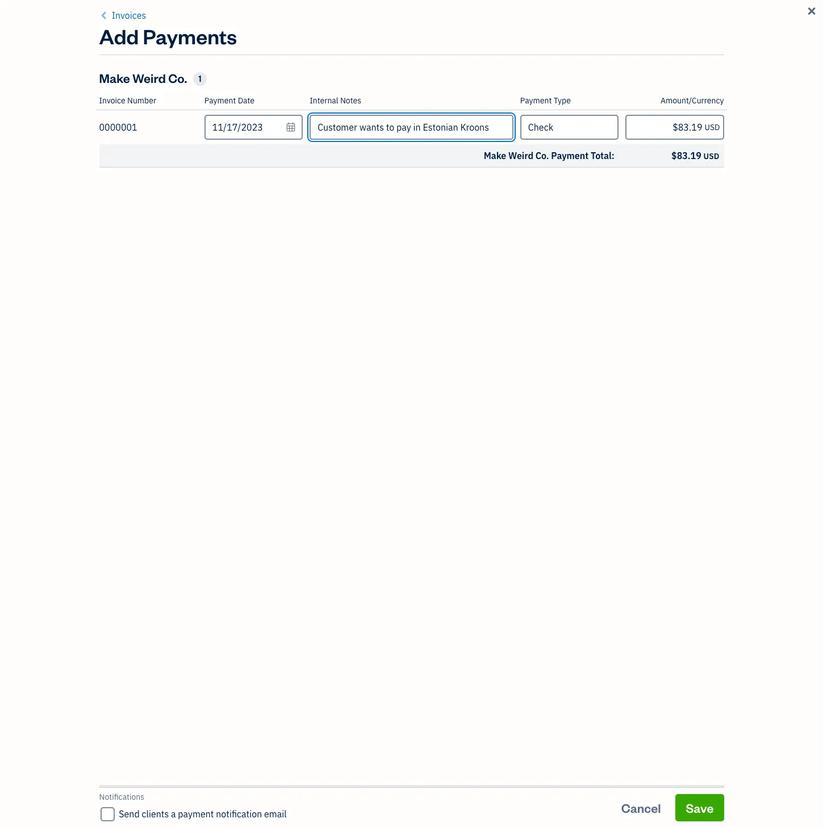 Task type: locate. For each thing, give the bounding box(es) containing it.
clients
[[142, 809, 169, 820]]

invoices up 1
[[171, 43, 248, 69]]

make weird co. payment total:
[[484, 150, 615, 161]]

0 vertical spatial co.
[[168, 70, 187, 86]]

1 vertical spatial invoice
[[99, 96, 125, 106]]

make
[[99, 70, 130, 86], [341, 117, 382, 139], [484, 150, 507, 161]]

1 vertical spatial weird
[[509, 150, 534, 161]]

add
[[99, 23, 139, 49]]

payment left type on the right top
[[521, 96, 552, 106]]

0 horizontal spatial invoices
[[112, 10, 146, 21]]

invoices up add
[[112, 10, 146, 21]]

1 vertical spatial usd
[[704, 151, 720, 161]]

cancel
[[622, 800, 662, 816]]

new invoice link
[[690, 43, 778, 70]]

0 horizontal spatial weird
[[133, 70, 166, 86]]

make down notes
[[341, 117, 382, 139]]

0 horizontal spatial make
[[99, 70, 130, 86]]

save button
[[676, 794, 725, 822]]

1 horizontal spatial invoice
[[517, 117, 571, 139]]

co. for make weird co.
[[168, 70, 187, 86]]

email
[[264, 809, 287, 820]]

2 vertical spatial invoice
[[517, 117, 571, 139]]

cancel button
[[612, 794, 672, 822]]

notification
[[216, 809, 262, 820]]

new
[[700, 48, 725, 64]]

1 horizontal spatial co.
[[536, 150, 550, 161]]

invoice down payment type
[[517, 117, 571, 139]]

co. left 1
[[168, 70, 187, 86]]

internal
[[310, 96, 339, 106]]

usd inside $83.19 usd
[[704, 151, 720, 161]]

invoices
[[112, 10, 146, 21], [171, 43, 248, 69]]

co. down payment type text box
[[536, 150, 550, 161]]

payment left date
[[205, 96, 236, 106]]

2 horizontal spatial make
[[484, 150, 507, 161]]

payment date
[[205, 96, 255, 106]]

usd up $83.19 usd
[[705, 122, 721, 132]]

invoice up invoices image
[[99, 96, 125, 106]]

invoice right new
[[727, 48, 768, 64]]

weird for make weird co.
[[133, 70, 166, 86]]

usd right '$83.19' at right top
[[704, 151, 720, 161]]

make for make weird co.
[[99, 70, 130, 86]]

send clients a payment notification email
[[119, 809, 287, 820]]

weird down payable
[[509, 150, 534, 161]]

payment for payment type
[[521, 96, 552, 106]]

weird up "number"
[[133, 70, 166, 86]]

0 vertical spatial invoices
[[112, 10, 146, 21]]

invoice
[[727, 48, 768, 64], [99, 96, 125, 106], [517, 117, 571, 139]]

2 vertical spatial make
[[484, 150, 507, 161]]

invoices button
[[99, 9, 146, 22]]

usd
[[705, 122, 721, 132], [704, 151, 720, 161]]

new invoice
[[700, 48, 768, 64]]

make for make the most payable invoice ever
[[341, 117, 382, 139]]

add payments
[[99, 23, 237, 49]]

1 vertical spatial co.
[[536, 150, 550, 161]]

1 vertical spatial invoices
[[171, 43, 248, 69]]

accept credit cards image
[[455, 148, 494, 188]]

payable
[[454, 117, 514, 139]]

payment
[[178, 809, 214, 820]]

weird
[[133, 70, 166, 86], [509, 150, 534, 161]]

ever
[[574, 117, 608, 139]]

2 horizontal spatial invoice
[[727, 48, 768, 64]]

1 horizontal spatial invoices
[[171, 43, 248, 69]]

co. for make weird co. payment total:
[[536, 150, 550, 161]]

type
[[554, 96, 571, 106]]

0 vertical spatial invoice
[[727, 48, 768, 64]]

0 vertical spatial make
[[99, 70, 130, 86]]

payment
[[205, 96, 236, 106], [521, 96, 552, 106], [552, 150, 589, 161]]

co.
[[168, 70, 187, 86], [536, 150, 550, 161]]

make down payable
[[484, 150, 507, 161]]

1 vertical spatial make
[[341, 117, 382, 139]]

0 vertical spatial weird
[[133, 70, 166, 86]]

clients image
[[26, 71, 122, 80]]

save
[[686, 800, 714, 816]]

1 horizontal spatial weird
[[509, 150, 534, 161]]

a
[[171, 809, 176, 820]]

the
[[385, 117, 410, 139]]

most
[[413, 117, 450, 139]]

0 horizontal spatial co.
[[168, 70, 187, 86]]

make up invoice number
[[99, 70, 130, 86]]

1 horizontal spatial make
[[341, 117, 382, 139]]



Task type: vqa. For each thing, say whether or not it's contained in the screenshot.
Maria!
no



Task type: describe. For each thing, give the bounding box(es) containing it.
$83.19 usd
[[672, 150, 720, 161]]

total:
[[591, 150, 615, 161]]

payment down payment type text box
[[552, 150, 589, 161]]

make for make weird co. payment total:
[[484, 150, 507, 161]]

close image
[[806, 5, 818, 18]]

notes
[[340, 96, 362, 106]]

weird for make weird co. payment total:
[[509, 150, 534, 161]]

main element
[[0, 0, 153, 828]]

0000001
[[99, 122, 137, 133]]

send payment reminders image
[[650, 148, 690, 188]]

invoices inside button
[[112, 10, 146, 21]]

payments
[[143, 23, 237, 49]]

amount/currency
[[661, 96, 725, 106]]

Payment Type text field
[[522, 116, 618, 139]]

$83.19
[[672, 150, 702, 161]]

0 vertical spatial usd
[[705, 122, 721, 132]]

0 horizontal spatial invoice
[[99, 96, 125, 106]]

payment type
[[521, 96, 571, 106]]

payment for payment date
[[205, 96, 236, 106]]

send
[[119, 809, 140, 820]]

date
[[238, 96, 255, 106]]

invoice number
[[99, 96, 156, 106]]

make weird co.
[[99, 70, 187, 86]]

make the most payable invoice ever
[[341, 117, 608, 139]]

Amount (USD) text field
[[626, 115, 725, 140]]

1
[[199, 73, 202, 84]]

internal notes
[[310, 96, 362, 106]]

number
[[127, 96, 156, 106]]

payments image
[[106, 169, 117, 178]]

invoice like a pro image
[[259, 148, 298, 188]]

Type your notes here text field
[[310, 115, 514, 140]]

notifications
[[99, 792, 144, 803]]

chevronleft image
[[99, 9, 110, 22]]

dashboard image
[[26, 49, 122, 59]]

Date in MM/DD/YYYY format text field
[[205, 115, 303, 140]]

invoices image
[[106, 115, 117, 124]]

estimates image
[[26, 93, 122, 102]]



